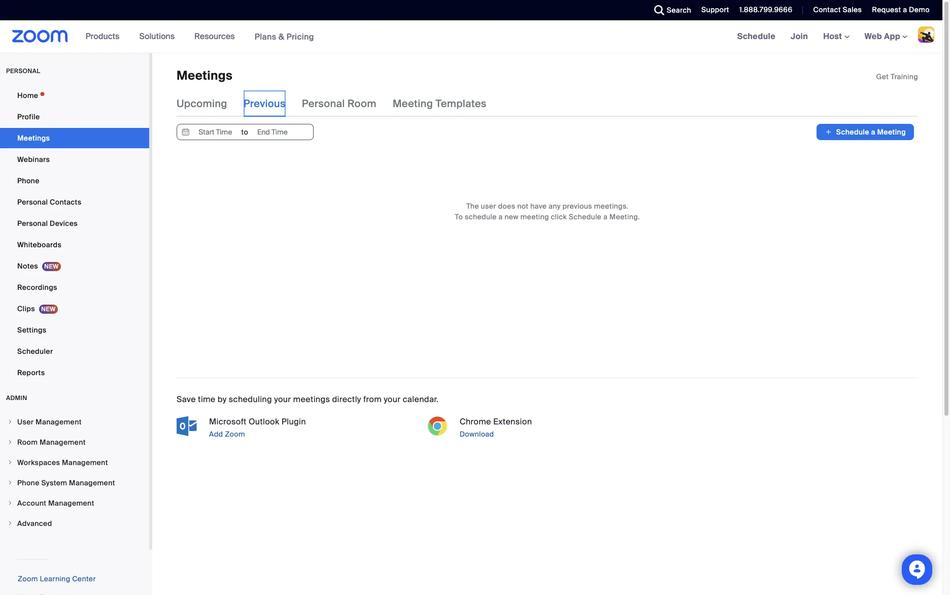 Task type: locate. For each thing, give the bounding box(es) containing it.
management up phone system management menu item on the bottom of page
[[62, 458, 108, 467]]

0 vertical spatial room
[[348, 97, 377, 110]]

right image left room management
[[7, 439, 13, 445]]

schedule a meeting button
[[817, 124, 915, 140]]

zoom left 'learning'
[[18, 574, 38, 583]]

management down phone system management menu item on the bottom of page
[[48, 499, 94, 508]]

schedule down previous
[[569, 212, 602, 222]]

right image for user
[[7, 419, 13, 425]]

1 horizontal spatial zoom
[[225, 430, 245, 439]]

management for workspaces management
[[62, 458, 108, 467]]

1 vertical spatial zoom
[[18, 574, 38, 583]]

phone
[[17, 176, 39, 185], [17, 478, 39, 488]]

1 vertical spatial phone
[[17, 478, 39, 488]]

contact sales link
[[806, 0, 865, 20], [814, 5, 862, 14]]

zoom down microsoft
[[225, 430, 245, 439]]

system
[[41, 478, 67, 488]]

add image
[[825, 127, 833, 137]]

webinars
[[17, 155, 50, 164]]

plans & pricing link
[[255, 31, 314, 42], [255, 31, 314, 42]]

meetings up "webinars"
[[17, 134, 50, 143]]

personal devices link
[[0, 213, 149, 234]]

right image inside the room management menu item
[[7, 439, 13, 445]]

1 phone from the top
[[17, 176, 39, 185]]

support
[[702, 5, 730, 14]]

right image left advanced
[[7, 521, 13, 527]]

0 horizontal spatial room
[[17, 438, 38, 447]]

meetings link
[[0, 128, 149, 148]]

management inside 'menu item'
[[36, 417, 82, 427]]

right image left workspaces
[[7, 460, 13, 466]]

schedule right add image
[[837, 128, 870, 137]]

1 vertical spatial meetings
[[17, 134, 50, 143]]

request
[[873, 5, 902, 14]]

scheduler link
[[0, 341, 149, 362]]

zoom
[[225, 430, 245, 439], [18, 574, 38, 583]]

contacts
[[50, 198, 81, 207]]

the
[[467, 202, 479, 211]]

1 horizontal spatial meeting
[[878, 128, 906, 137]]

request a demo
[[873, 5, 930, 14]]

4 right image from the top
[[7, 480, 13, 486]]

management for room management
[[40, 438, 86, 447]]

1 vertical spatial personal
[[17, 198, 48, 207]]

reports
[[17, 368, 45, 377]]

meeting
[[521, 212, 549, 222]]

1 vertical spatial schedule
[[837, 128, 870, 137]]

to
[[455, 212, 463, 222]]

account
[[17, 499, 46, 508]]

personal inside 'link'
[[17, 219, 48, 228]]

right image inside account management menu item
[[7, 500, 13, 506]]

your
[[274, 394, 291, 405], [384, 394, 401, 405]]

admin menu menu
[[0, 412, 149, 534]]

phone up account
[[17, 478, 39, 488]]

1 vertical spatial meeting
[[878, 128, 906, 137]]

room inside tabs of meeting 'tab list'
[[348, 97, 377, 110]]

schedule inside 'link'
[[738, 31, 776, 42]]

a left new
[[499, 212, 503, 222]]

account management
[[17, 499, 94, 508]]

right image left system
[[7, 480, 13, 486]]

click
[[551, 212, 567, 222]]

Date Range Picker End field
[[249, 125, 296, 140]]

right image inside phone system management menu item
[[7, 480, 13, 486]]

advanced
[[17, 519, 52, 528]]

user
[[481, 202, 497, 211]]

resources
[[195, 31, 235, 42]]

right image left user
[[7, 419, 13, 425]]

banner
[[0, 20, 943, 53]]

right image for phone
[[7, 480, 13, 486]]

any
[[549, 202, 561, 211]]

a
[[903, 5, 908, 14], [872, 128, 876, 137], [499, 212, 503, 222], [604, 212, 608, 222]]

right image
[[7, 419, 13, 425], [7, 439, 13, 445], [7, 460, 13, 466], [7, 480, 13, 486], [7, 500, 13, 506], [7, 521, 13, 527]]

0 horizontal spatial meeting
[[393, 97, 433, 110]]

a down meetings.
[[604, 212, 608, 222]]

product information navigation
[[78, 20, 322, 53]]

reports link
[[0, 363, 149, 383]]

right image inside user management 'menu item'
[[7, 419, 13, 425]]

profile link
[[0, 107, 149, 127]]

user management
[[17, 417, 82, 427]]

1 horizontal spatial your
[[384, 394, 401, 405]]

clips
[[17, 304, 35, 313]]

room inside menu item
[[17, 438, 38, 447]]

5 right image from the top
[[7, 500, 13, 506]]

meeting inside tabs of meeting 'tab list'
[[393, 97, 433, 110]]

0 vertical spatial zoom
[[225, 430, 245, 439]]

personal room
[[302, 97, 377, 110]]

does
[[498, 202, 516, 211]]

2 phone from the top
[[17, 478, 39, 488]]

2 vertical spatial personal
[[17, 219, 48, 228]]

workspaces management menu item
[[0, 453, 149, 472]]

not
[[518, 202, 529, 211]]

management up room management
[[36, 417, 82, 427]]

schedule
[[738, 31, 776, 42], [837, 128, 870, 137], [569, 212, 602, 222]]

add zoom link
[[207, 428, 417, 440]]

phone down "webinars"
[[17, 176, 39, 185]]

outlook
[[249, 417, 280, 427]]

personal inside tabs of meeting 'tab list'
[[302, 97, 345, 110]]

right image left account
[[7, 500, 13, 506]]

plugin
[[282, 417, 306, 427]]

calendar.
[[403, 394, 439, 405]]

workspaces management
[[17, 458, 108, 467]]

right image inside advanced menu item
[[7, 521, 13, 527]]

0 vertical spatial schedule
[[738, 31, 776, 42]]

1 right image from the top
[[7, 419, 13, 425]]

sales
[[843, 5, 862, 14]]

phone inside phone link
[[17, 176, 39, 185]]

schedule inside button
[[837, 128, 870, 137]]

previous
[[244, 97, 286, 110]]

0 vertical spatial meetings
[[177, 68, 233, 83]]

zoom logo image
[[12, 30, 68, 43]]

search
[[667, 6, 692, 15]]

1 your from the left
[[274, 394, 291, 405]]

0 horizontal spatial schedule
[[569, 212, 602, 222]]

3 right image from the top
[[7, 460, 13, 466]]

settings
[[17, 326, 46, 335]]

0 horizontal spatial meetings
[[17, 134, 50, 143]]

a right add image
[[872, 128, 876, 137]]

whiteboards
[[17, 240, 62, 249]]

home
[[17, 91, 38, 100]]

account management menu item
[[0, 494, 149, 513]]

management
[[36, 417, 82, 427], [40, 438, 86, 447], [62, 458, 108, 467], [69, 478, 115, 488], [48, 499, 94, 508]]

notes
[[17, 262, 38, 271]]

right image inside workspaces management menu item
[[7, 460, 13, 466]]

phone inside phone system management menu item
[[17, 478, 39, 488]]

management inside menu item
[[62, 458, 108, 467]]

advanced menu item
[[0, 514, 149, 533]]

1 horizontal spatial room
[[348, 97, 377, 110]]

date image
[[180, 125, 192, 140]]

personal menu menu
[[0, 85, 149, 384]]

management for account management
[[48, 499, 94, 508]]

personal
[[302, 97, 345, 110], [17, 198, 48, 207], [17, 219, 48, 228]]

settings link
[[0, 320, 149, 340]]

0 vertical spatial personal
[[302, 97, 345, 110]]

management up workspaces management
[[40, 438, 86, 447]]

meetings
[[177, 68, 233, 83], [17, 134, 50, 143]]

6 right image from the top
[[7, 521, 13, 527]]

1 horizontal spatial meetings
[[177, 68, 233, 83]]

personal
[[6, 67, 40, 75]]

right image for workspaces
[[7, 460, 13, 466]]

2 vertical spatial schedule
[[569, 212, 602, 222]]

2 right image from the top
[[7, 439, 13, 445]]

schedule down 1.888.799.9666
[[738, 31, 776, 42]]

personal contacts
[[17, 198, 81, 207]]

1 horizontal spatial schedule
[[738, 31, 776, 42]]

1 vertical spatial room
[[17, 438, 38, 447]]

center
[[72, 574, 96, 583]]

schedule for schedule a meeting
[[837, 128, 870, 137]]

1.888.799.9666 button
[[732, 0, 795, 20], [740, 5, 793, 14]]

your right from
[[384, 394, 401, 405]]

user management menu item
[[0, 412, 149, 432]]

0 vertical spatial meeting
[[393, 97, 433, 110]]

training
[[891, 72, 919, 81]]

0 vertical spatial phone
[[17, 176, 39, 185]]

download link
[[458, 428, 668, 440]]

host
[[824, 31, 845, 42]]

your up the plugin at bottom
[[274, 394, 291, 405]]

save time by scheduling your meetings directly from your calendar.
[[177, 394, 439, 405]]

notes link
[[0, 256, 149, 276]]

support link
[[694, 0, 732, 20], [702, 5, 730, 14]]

meeting
[[393, 97, 433, 110], [878, 128, 906, 137]]

add
[[209, 430, 223, 439]]

2 horizontal spatial schedule
[[837, 128, 870, 137]]

schedule a meeting
[[837, 128, 906, 137]]

meetings up upcoming
[[177, 68, 233, 83]]

0 horizontal spatial your
[[274, 394, 291, 405]]

admin
[[6, 394, 27, 402]]

a left demo
[[903, 5, 908, 14]]



Task type: vqa. For each thing, say whether or not it's contained in the screenshot.
Meeting.
yes



Task type: describe. For each thing, give the bounding box(es) containing it.
solutions button
[[139, 20, 179, 53]]

learning
[[40, 574, 70, 583]]

Date Range Picker Start field
[[192, 125, 239, 140]]

right image for account
[[7, 500, 13, 506]]

tabs of meeting tab list
[[177, 91, 503, 117]]

management down workspaces management menu item
[[69, 478, 115, 488]]

plans
[[255, 31, 277, 42]]

phone system management
[[17, 478, 115, 488]]

contact
[[814, 5, 841, 14]]

management for user management
[[36, 417, 82, 427]]

resources button
[[195, 20, 240, 53]]

webinars link
[[0, 149, 149, 170]]

clips link
[[0, 299, 149, 319]]

meetings
[[293, 394, 330, 405]]

plans & pricing
[[255, 31, 314, 42]]

chrome
[[460, 417, 491, 427]]

directly
[[332, 394, 361, 405]]

microsoft
[[209, 417, 247, 427]]

meeting.
[[610, 212, 640, 222]]

personal for personal room
[[302, 97, 345, 110]]

web app
[[865, 31, 901, 42]]

profile picture image
[[919, 26, 935, 43]]

app
[[885, 31, 901, 42]]

personal for personal devices
[[17, 219, 48, 228]]

microsoft outlook plugin add zoom
[[209, 417, 306, 439]]

meetings inside 'link'
[[17, 134, 50, 143]]

contact sales
[[814, 5, 862, 14]]

new
[[505, 212, 519, 222]]

whiteboards link
[[0, 235, 149, 255]]

products
[[86, 31, 120, 42]]

host button
[[824, 31, 850, 42]]

to
[[242, 128, 248, 137]]

schedule inside the user does not have any previous meetings. to schedule a new meeting click schedule a meeting.
[[569, 212, 602, 222]]

&
[[279, 31, 285, 42]]

phone for phone system management
[[17, 478, 39, 488]]

room management menu item
[[0, 433, 149, 452]]

zoom learning center
[[18, 574, 96, 583]]

1.888.799.9666 button up 'join'
[[732, 0, 795, 20]]

join
[[791, 31, 809, 42]]

upcoming
[[177, 97, 227, 110]]

zoom learning center link
[[18, 574, 96, 583]]

save
[[177, 394, 196, 405]]

home link
[[0, 85, 149, 106]]

web
[[865, 31, 883, 42]]

devices
[[50, 219, 78, 228]]

web app button
[[865, 31, 908, 42]]

recordings
[[17, 283, 57, 292]]

recordings link
[[0, 277, 149, 298]]

products button
[[86, 20, 124, 53]]

pricing
[[287, 31, 314, 42]]

user
[[17, 417, 34, 427]]

previous
[[563, 202, 593, 211]]

demo
[[910, 5, 930, 14]]

2 your from the left
[[384, 394, 401, 405]]

profile
[[17, 112, 40, 121]]

schedule for schedule
[[738, 31, 776, 42]]

room management
[[17, 438, 86, 447]]

0 horizontal spatial zoom
[[18, 574, 38, 583]]

chrome extension download
[[460, 417, 532, 439]]

meetings.
[[594, 202, 629, 211]]

meetings navigation
[[730, 20, 943, 53]]

phone link
[[0, 171, 149, 191]]

time
[[198, 394, 216, 405]]

personal devices
[[17, 219, 78, 228]]

phone for phone
[[17, 176, 39, 185]]

1.888.799.9666
[[740, 5, 793, 14]]

workspaces
[[17, 458, 60, 467]]

personal for personal contacts
[[17, 198, 48, 207]]

get training link
[[877, 72, 919, 81]]

get training
[[877, 72, 919, 81]]

templates
[[436, 97, 487, 110]]

download
[[460, 430, 494, 439]]

join link
[[784, 20, 816, 53]]

meeting templates
[[393, 97, 487, 110]]

zoom inside microsoft outlook plugin add zoom
[[225, 430, 245, 439]]

a inside button
[[872, 128, 876, 137]]

right image for room
[[7, 439, 13, 445]]

1.888.799.9666 button up schedule 'link'
[[740, 5, 793, 14]]

from
[[364, 394, 382, 405]]

personal contacts link
[[0, 192, 149, 212]]

get
[[877, 72, 889, 81]]

have
[[531, 202, 547, 211]]

extension
[[494, 417, 532, 427]]

by
[[218, 394, 227, 405]]

meeting inside schedule a meeting button
[[878, 128, 906, 137]]

the user does not have any previous meetings. to schedule a new meeting click schedule a meeting.
[[455, 202, 640, 222]]

scheduling
[[229, 394, 272, 405]]

banner containing products
[[0, 20, 943, 53]]

phone system management menu item
[[0, 473, 149, 493]]



